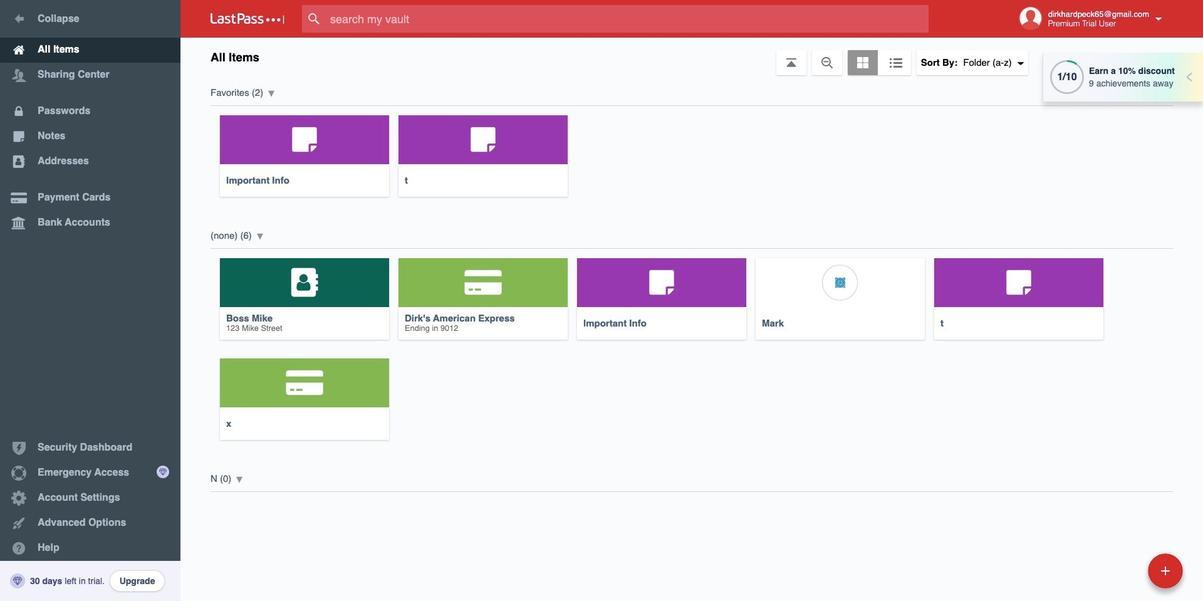 Task type: locate. For each thing, give the bounding box(es) containing it.
new item element
[[1062, 553, 1188, 588]]

Search search field
[[302, 5, 953, 33]]

main content main content
[[180, 75, 1203, 492]]

vault options navigation
[[180, 38, 1203, 75]]



Task type: describe. For each thing, give the bounding box(es) containing it.
search my vault text field
[[302, 5, 953, 33]]

new item navigation
[[1062, 550, 1191, 601]]

lastpass image
[[211, 13, 285, 24]]

main navigation navigation
[[0, 0, 180, 601]]



